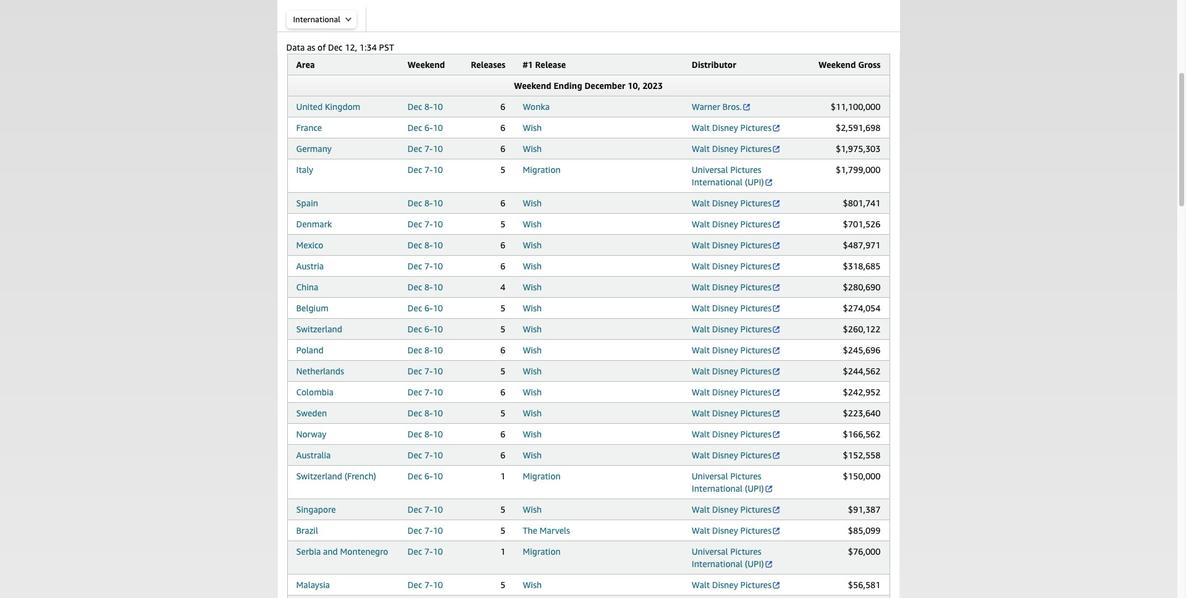 Task type: describe. For each thing, give the bounding box(es) containing it.
$91,387
[[848, 504, 881, 515]]

pictures for $245,696
[[740, 345, 772, 355]]

#1 release
[[523, 59, 566, 70]]

5 for denmark
[[500, 219, 505, 229]]

mexico
[[296, 240, 323, 250]]

dec 7-10 for italy
[[408, 164, 443, 175]]

walt disney pictures for $244,562
[[692, 366, 772, 376]]

disney for $274,054
[[712, 303, 738, 313]]

switzerland (french)
[[296, 471, 376, 481]]

wish for denmark
[[523, 219, 542, 229]]

brazil
[[296, 525, 318, 536]]

data
[[286, 42, 305, 53]]

migration link for italy
[[523, 164, 561, 175]]

dec 7-10 link for australia
[[408, 450, 443, 460]]

united
[[296, 101, 323, 112]]

1:34
[[359, 42, 377, 53]]

dec for poland
[[408, 345, 422, 355]]

$1,975,303
[[836, 143, 881, 154]]

switzerland (french) link
[[296, 471, 376, 481]]

walt disney pictures link for $244,562
[[692, 366, 781, 376]]

walt for $2,591,698
[[692, 122, 710, 133]]

dec 6-10 for france
[[408, 122, 443, 133]]

migration for switzerland (french)
[[523, 471, 561, 481]]

gross
[[858, 59, 881, 70]]

dec 8-10 for spain
[[408, 198, 443, 208]]

walt for $245,696
[[692, 345, 710, 355]]

universal pictures international (upi) link for $76,000
[[692, 546, 773, 569]]

dec 8-10 link for united kingdom
[[408, 101, 443, 112]]

walt disney pictures link for $318,685
[[692, 261, 781, 271]]

area
[[296, 59, 315, 70]]

8- for mexico
[[424, 240, 433, 250]]

warner
[[692, 101, 720, 112]]

disney for $223,640
[[712, 408, 738, 418]]

dec 8-10 link for china
[[408, 282, 443, 292]]

10 for norway
[[433, 429, 443, 439]]

migration for serbia and montenegro
[[523, 546, 561, 557]]

6 for france
[[500, 122, 505, 133]]

release
[[535, 59, 566, 70]]

malaysia link
[[296, 579, 330, 590]]

dec 6-10 link for france
[[408, 122, 443, 133]]

pictures for $223,640
[[740, 408, 772, 418]]

wish for poland
[[523, 345, 542, 355]]

dec for germany
[[408, 143, 422, 154]]

bros.
[[723, 101, 742, 112]]

spain
[[296, 198, 318, 208]]

wish link for sweden
[[523, 408, 542, 418]]

8- for norway
[[424, 429, 433, 439]]

releases
[[471, 59, 505, 70]]

weekend for weekend gross
[[819, 59, 856, 70]]

10 for mexico
[[433, 240, 443, 250]]

10 for netherlands
[[433, 366, 443, 376]]

$701,526
[[843, 219, 881, 229]]

wish link for norway
[[523, 429, 542, 439]]

walt disney pictures for $487,971
[[692, 240, 772, 250]]

walt for $701,526
[[692, 219, 710, 229]]

pictures for $244,562
[[740, 366, 772, 376]]

walt disney pictures link for $280,690
[[692, 282, 781, 292]]

wish for china
[[523, 282, 542, 292]]

walt disney pictures for $245,696
[[692, 345, 772, 355]]

6 for poland
[[500, 345, 505, 355]]

dec 7-10 for netherlands
[[408, 366, 443, 376]]

poland link
[[296, 345, 324, 355]]

walt disney pictures for $2,591,698
[[692, 122, 772, 133]]

wish link for poland
[[523, 345, 542, 355]]

walt disney pictures link for $1,975,303
[[692, 143, 781, 154]]

7- for singapore
[[424, 504, 433, 515]]

dec 7-10 for austria
[[408, 261, 443, 271]]

as
[[307, 42, 315, 53]]

10 for poland
[[433, 345, 443, 355]]

$85,099
[[848, 525, 881, 536]]

singapore link
[[296, 504, 336, 515]]

wish for austria
[[523, 261, 542, 271]]

netherlands
[[296, 366, 344, 376]]

serbia and montenegro
[[296, 546, 388, 557]]

7- for austria
[[424, 261, 433, 271]]

mexico link
[[296, 240, 323, 250]]

pictures for $85,099
[[740, 525, 772, 536]]

walt for $280,690
[[692, 282, 710, 292]]

8- for sweden
[[424, 408, 433, 418]]

universal pictures international (upi) for $150,000
[[692, 471, 764, 494]]

disney for $701,526
[[712, 219, 738, 229]]

disney for $1,975,303
[[712, 143, 738, 154]]

dec 7-10 link for serbia and montenegro
[[408, 546, 443, 557]]

$166,562
[[843, 429, 881, 439]]

international for serbia and montenegro
[[692, 558, 743, 569]]

$152,558
[[843, 450, 881, 460]]

$260,122
[[843, 324, 881, 334]]

$487,971
[[843, 240, 881, 250]]

dec 7-10 for australia
[[408, 450, 443, 460]]

switzerland link
[[296, 324, 342, 334]]

international for switzerland (french)
[[692, 483, 743, 494]]

$76,000
[[848, 546, 881, 557]]

pictures for $260,122
[[740, 324, 772, 334]]

walt for $260,122
[[692, 324, 710, 334]]

weekend gross
[[819, 59, 881, 70]]

pictures for $487,971
[[740, 240, 772, 250]]

walt for $56,581
[[692, 579, 710, 590]]

10 for france
[[433, 122, 443, 133]]

dec 8-10 link for sweden
[[408, 408, 443, 418]]

$801,741
[[843, 198, 881, 208]]

10,
[[628, 80, 640, 91]]

dec 7-10 link for italy
[[408, 164, 443, 175]]

$280,690
[[843, 282, 881, 292]]

$11,100,000
[[831, 101, 881, 112]]

warner bros. link
[[692, 101, 751, 112]]

weekend ending december 10, 2023
[[514, 80, 663, 91]]

$223,640
[[843, 408, 881, 418]]

walt disney pictures link for $260,122
[[692, 324, 781, 334]]

$2,591,698
[[836, 122, 881, 133]]

wish link for germany
[[523, 143, 542, 154]]

walt for $1,975,303
[[692, 143, 710, 154]]

wish link for switzerland
[[523, 324, 542, 334]]

7- for malaysia
[[424, 579, 433, 590]]

australia
[[296, 450, 331, 460]]

wish for singapore
[[523, 504, 542, 515]]

dec for norway
[[408, 429, 422, 439]]

7- for australia
[[424, 450, 433, 460]]

belgium link
[[296, 303, 329, 313]]

walt for $166,562
[[692, 429, 710, 439]]

brazil link
[[296, 525, 318, 536]]

dec for australia
[[408, 450, 422, 460]]

6 for mexico
[[500, 240, 505, 250]]

disney for $318,685
[[712, 261, 738, 271]]

walt for $85,099
[[692, 525, 710, 536]]

pst
[[379, 42, 394, 53]]

norway link
[[296, 429, 326, 439]]

netherlands link
[[296, 366, 344, 376]]

dec 7-10 for denmark
[[408, 219, 443, 229]]

pictures for $242,952
[[740, 387, 772, 397]]

pictures for $152,558
[[740, 450, 772, 460]]

dec 6-10 link for belgium
[[408, 303, 443, 313]]

ending
[[554, 80, 582, 91]]

universal pictures international (upi) for $76,000
[[692, 546, 764, 569]]

8- for poland
[[424, 345, 433, 355]]

dec for brazil
[[408, 525, 422, 536]]

denmark
[[296, 219, 332, 229]]

marvels
[[540, 525, 570, 536]]

wonka
[[523, 101, 550, 112]]

walt disney pictures for $91,387
[[692, 504, 772, 515]]

walt disney pictures for $166,562
[[692, 429, 772, 439]]

colombia link
[[296, 387, 334, 397]]

disney for $244,562
[[712, 366, 738, 376]]

china link
[[296, 282, 318, 292]]

united kingdom
[[296, 101, 360, 112]]



Task type: locate. For each thing, give the bounding box(es) containing it.
6 10 from the top
[[433, 219, 443, 229]]

dec 7-10 for singapore
[[408, 504, 443, 515]]

dec for malaysia
[[408, 579, 422, 590]]

3 dec 6-10 from the top
[[408, 324, 443, 334]]

0 horizontal spatial weekend
[[408, 59, 445, 70]]

16 10 from the top
[[433, 429, 443, 439]]

$318,685
[[843, 261, 881, 271]]

5 10 from the top
[[433, 198, 443, 208]]

2 disney from the top
[[712, 143, 738, 154]]

2 universal from the top
[[692, 471, 728, 481]]

belgium
[[296, 303, 329, 313]]

0 vertical spatial universal pictures international (upi)
[[692, 164, 764, 187]]

1 migration from the top
[[523, 164, 561, 175]]

international
[[293, 14, 340, 24], [692, 177, 743, 187], [692, 483, 743, 494], [692, 558, 743, 569]]

17 wish from the top
[[523, 579, 542, 590]]

5 wish link from the top
[[523, 240, 542, 250]]

france
[[296, 122, 322, 133]]

1 walt disney pictures link from the top
[[692, 122, 781, 133]]

1 8- from the top
[[424, 101, 433, 112]]

10 walt from the top
[[692, 345, 710, 355]]

18 walt disney pictures from the top
[[692, 579, 772, 590]]

walt for $801,741
[[692, 198, 710, 208]]

serbia
[[296, 546, 321, 557]]

2023
[[643, 80, 663, 91]]

wish for netherlands
[[523, 366, 542, 376]]

2 vertical spatial universal pictures international (upi)
[[692, 546, 764, 569]]

17 walt from the top
[[692, 525, 710, 536]]

3 dec 6-10 link from the top
[[408, 324, 443, 334]]

10 for switzerland
[[433, 324, 443, 334]]

2 universal pictures international (upi) link from the top
[[692, 471, 773, 494]]

(upi)
[[745, 177, 764, 187], [745, 483, 764, 494], [745, 558, 764, 569]]

$242,952
[[843, 387, 881, 397]]

wish for belgium
[[523, 303, 542, 313]]

italy link
[[296, 164, 313, 175]]

3 7- from the top
[[424, 219, 433, 229]]

dec 8-10
[[408, 101, 443, 112], [408, 198, 443, 208], [408, 240, 443, 250], [408, 282, 443, 292], [408, 345, 443, 355], [408, 408, 443, 418], [408, 429, 443, 439]]

4 dec 6-10 link from the top
[[408, 471, 443, 481]]

december
[[585, 80, 625, 91]]

15 10 from the top
[[433, 408, 443, 418]]

6 dec 8-10 link from the top
[[408, 408, 443, 418]]

3 wish from the top
[[523, 198, 542, 208]]

montenegro
[[340, 546, 388, 557]]

14 walt disney pictures link from the top
[[692, 429, 781, 439]]

2 vertical spatial migration link
[[523, 546, 561, 557]]

walt disney pictures for $701,526
[[692, 219, 772, 229]]

6 8- from the top
[[424, 408, 433, 418]]

dec 8-10 for sweden
[[408, 408, 443, 418]]

2 migration link from the top
[[523, 471, 561, 481]]

weekend for weekend ending december 10, 2023
[[514, 80, 551, 91]]

france link
[[296, 122, 322, 133]]

13 wish from the top
[[523, 408, 542, 418]]

walt disney pictures
[[692, 122, 772, 133], [692, 143, 772, 154], [692, 198, 772, 208], [692, 219, 772, 229], [692, 240, 772, 250], [692, 261, 772, 271], [692, 282, 772, 292], [692, 303, 772, 313], [692, 324, 772, 334], [692, 345, 772, 355], [692, 366, 772, 376], [692, 387, 772, 397], [692, 408, 772, 418], [692, 429, 772, 439], [692, 450, 772, 460], [692, 504, 772, 515], [692, 525, 772, 536], [692, 579, 772, 590]]

1 vertical spatial migration
[[523, 471, 561, 481]]

dec for switzerland
[[408, 324, 422, 334]]

1 vertical spatial switzerland
[[296, 471, 342, 481]]

0 vertical spatial 1
[[500, 471, 505, 481]]

dec 6-10 link for switzerland
[[408, 324, 443, 334]]

16 walt from the top
[[692, 504, 710, 515]]

dec
[[328, 42, 343, 53], [408, 101, 422, 112], [408, 122, 422, 133], [408, 143, 422, 154], [408, 164, 422, 175], [408, 198, 422, 208], [408, 219, 422, 229], [408, 240, 422, 250], [408, 261, 422, 271], [408, 282, 422, 292], [408, 303, 422, 313], [408, 324, 422, 334], [408, 345, 422, 355], [408, 366, 422, 376], [408, 387, 422, 397], [408, 408, 422, 418], [408, 429, 422, 439], [408, 450, 422, 460], [408, 471, 422, 481], [408, 504, 422, 515], [408, 525, 422, 536], [408, 546, 422, 557], [408, 579, 422, 590]]

pictures for $274,054
[[740, 303, 772, 313]]

disney for $152,558
[[712, 450, 738, 460]]

8-
[[424, 101, 433, 112], [424, 198, 433, 208], [424, 240, 433, 250], [424, 282, 433, 292], [424, 345, 433, 355], [424, 408, 433, 418], [424, 429, 433, 439]]

5 for sweden
[[500, 408, 505, 418]]

5
[[500, 164, 505, 175], [500, 219, 505, 229], [500, 303, 505, 313], [500, 324, 505, 334], [500, 366, 505, 376], [500, 408, 505, 418], [500, 504, 505, 515], [500, 525, 505, 536], [500, 579, 505, 590]]

5 for malaysia
[[500, 579, 505, 590]]

6 dec 7-10 link from the top
[[408, 387, 443, 397]]

5 for italy
[[500, 164, 505, 175]]

8 walt disney pictures from the top
[[692, 303, 772, 313]]

7 disney from the top
[[712, 282, 738, 292]]

10 for china
[[433, 282, 443, 292]]

7 wish from the top
[[523, 282, 542, 292]]

10 for sweden
[[433, 408, 443, 418]]

$1,799,000
[[836, 164, 881, 175]]

spain link
[[296, 198, 318, 208]]

china
[[296, 282, 318, 292]]

poland
[[296, 345, 324, 355]]

pictures
[[740, 122, 772, 133], [740, 143, 772, 154], [730, 164, 762, 175], [740, 198, 772, 208], [740, 219, 772, 229], [740, 240, 772, 250], [740, 261, 772, 271], [740, 282, 772, 292], [740, 303, 772, 313], [740, 324, 772, 334], [740, 345, 772, 355], [740, 366, 772, 376], [740, 387, 772, 397], [740, 408, 772, 418], [740, 429, 772, 439], [740, 450, 772, 460], [730, 471, 762, 481], [740, 504, 772, 515], [740, 525, 772, 536], [730, 546, 762, 557], [740, 579, 772, 590]]

5 dec 7-10 from the top
[[408, 366, 443, 376]]

7 wish link from the top
[[523, 282, 542, 292]]

9 5 from the top
[[500, 579, 505, 590]]

the marvels
[[523, 525, 570, 536]]

6 for norway
[[500, 429, 505, 439]]

1 universal pictures international (upi) from the top
[[692, 164, 764, 187]]

dec 7-10 link for colombia
[[408, 387, 443, 397]]

5 walt disney pictures from the top
[[692, 240, 772, 250]]

1 6- from the top
[[424, 122, 433, 133]]

wish link for austria
[[523, 261, 542, 271]]

dec 7-10 for brazil
[[408, 525, 443, 536]]

9 walt from the top
[[692, 324, 710, 334]]

austria
[[296, 261, 324, 271]]

1 dec 6-10 link from the top
[[408, 122, 443, 133]]

9 disney from the top
[[712, 324, 738, 334]]

3 universal pictures international (upi) link from the top
[[692, 546, 773, 569]]

the marvels link
[[523, 525, 570, 536]]

4 dec 8-10 link from the top
[[408, 282, 443, 292]]

switzerland for switzerland link
[[296, 324, 342, 334]]

7- for serbia and montenegro
[[424, 546, 433, 557]]

10 10 from the top
[[433, 303, 443, 313]]

10 for austria
[[433, 261, 443, 271]]

17 wish link from the top
[[523, 579, 542, 590]]

1 vertical spatial migration link
[[523, 471, 561, 481]]

migration for italy
[[523, 164, 561, 175]]

dec 7-10 link for brazil
[[408, 525, 443, 536]]

5 for singapore
[[500, 504, 505, 515]]

0 vertical spatial migration link
[[523, 164, 561, 175]]

2 dec 8-10 link from the top
[[408, 198, 443, 208]]

2 vertical spatial (upi)
[[745, 558, 764, 569]]

8 disney from the top
[[712, 303, 738, 313]]

wish for france
[[523, 122, 542, 133]]

dec 8-10 link
[[408, 101, 443, 112], [408, 198, 443, 208], [408, 240, 443, 250], [408, 282, 443, 292], [408, 345, 443, 355], [408, 408, 443, 418], [408, 429, 443, 439]]

10 dec 7-10 link from the top
[[408, 546, 443, 557]]

colombia
[[296, 387, 334, 397]]

universal pictures international (upi) link for $1,799,000
[[692, 164, 773, 187]]

16 wish from the top
[[523, 504, 542, 515]]

dec for china
[[408, 282, 422, 292]]

#1
[[523, 59, 533, 70]]

switzerland
[[296, 324, 342, 334], [296, 471, 342, 481]]

2 vertical spatial universal pictures international (upi) link
[[692, 546, 773, 569]]

sweden link
[[296, 408, 327, 418]]

11 disney from the top
[[712, 366, 738, 376]]

dec 7-10 for colombia
[[408, 387, 443, 397]]

and
[[323, 546, 338, 557]]

1 wish link from the top
[[523, 122, 542, 133]]

10 for colombia
[[433, 387, 443, 397]]

1 vertical spatial universal
[[692, 471, 728, 481]]

14 walt from the top
[[692, 429, 710, 439]]

6 for united kingdom
[[500, 101, 505, 112]]

6 for australia
[[500, 450, 505, 460]]

12,
[[345, 42, 357, 53]]

3 wish link from the top
[[523, 198, 542, 208]]

1 for dec 6-10
[[500, 471, 505, 481]]

wish link for colombia
[[523, 387, 542, 397]]

10 wish link from the top
[[523, 345, 542, 355]]

9 6 from the top
[[500, 429, 505, 439]]

$274,054
[[843, 303, 881, 313]]

australia link
[[296, 450, 331, 460]]

6 walt disney pictures from the top
[[692, 261, 772, 271]]

walt for $223,640
[[692, 408, 710, 418]]

10 for germany
[[433, 143, 443, 154]]

dec 6-10
[[408, 122, 443, 133], [408, 303, 443, 313], [408, 324, 443, 334], [408, 471, 443, 481]]

6 wish link from the top
[[523, 261, 542, 271]]

3 walt disney pictures from the top
[[692, 198, 772, 208]]

migration link
[[523, 164, 561, 175], [523, 471, 561, 481], [523, 546, 561, 557]]

3 10 from the top
[[433, 143, 443, 154]]

walt disney pictures for $274,054
[[692, 303, 772, 313]]

wish
[[523, 122, 542, 133], [523, 143, 542, 154], [523, 198, 542, 208], [523, 219, 542, 229], [523, 240, 542, 250], [523, 261, 542, 271], [523, 282, 542, 292], [523, 303, 542, 313], [523, 324, 542, 334], [523, 345, 542, 355], [523, 366, 542, 376], [523, 387, 542, 397], [523, 408, 542, 418], [523, 429, 542, 439], [523, 450, 542, 460], [523, 504, 542, 515], [523, 579, 542, 590]]

pictures for $56,581
[[740, 579, 772, 590]]

pictures for $2,591,698
[[740, 122, 772, 133]]

9 10 from the top
[[433, 282, 443, 292]]

migration
[[523, 164, 561, 175], [523, 471, 561, 481], [523, 546, 561, 557]]

walt for $318,685
[[692, 261, 710, 271]]

pictures for $801,741
[[740, 198, 772, 208]]

(upi) for $76,000
[[745, 558, 764, 569]]

2 switzerland from the top
[[296, 471, 342, 481]]

wish for norway
[[523, 429, 542, 439]]

5 disney from the top
[[712, 240, 738, 250]]

united kingdom link
[[296, 101, 360, 112]]

switzerland down australia
[[296, 471, 342, 481]]

(french)
[[345, 471, 376, 481]]

walt disney pictures link for $487,971
[[692, 240, 781, 250]]

8 7- from the top
[[424, 504, 433, 515]]

walt disney pictures for $801,741
[[692, 198, 772, 208]]

3 walt disney pictures link from the top
[[692, 198, 781, 208]]

$245,696
[[843, 345, 881, 355]]

wish link for australia
[[523, 450, 542, 460]]

2 5 from the top
[[500, 219, 505, 229]]

10 wish from the top
[[523, 345, 542, 355]]

disney for $2,591,698
[[712, 122, 738, 133]]

warner bros.
[[692, 101, 742, 112]]

wish link for spain
[[523, 198, 542, 208]]

of
[[318, 42, 326, 53]]

2 horizontal spatial weekend
[[819, 59, 856, 70]]

1 dec 8-10 from the top
[[408, 101, 443, 112]]

11 dec 7-10 link from the top
[[408, 579, 443, 590]]

1 universal pictures international (upi) link from the top
[[692, 164, 773, 187]]

2 migration from the top
[[523, 471, 561, 481]]

16 disney from the top
[[712, 504, 738, 515]]

dec 7-10 link for malaysia
[[408, 579, 443, 590]]

7 dec 8-10 link from the top
[[408, 429, 443, 439]]

germany
[[296, 143, 332, 154]]

10 for italy
[[433, 164, 443, 175]]

1 vertical spatial universal pictures international (upi)
[[692, 471, 764, 494]]

10 for belgium
[[433, 303, 443, 313]]

pictures for $91,387
[[740, 504, 772, 515]]

$150,000
[[843, 471, 881, 481]]

norway
[[296, 429, 326, 439]]

1 disney from the top
[[712, 122, 738, 133]]

dec 6-10 link for switzerland (french)
[[408, 471, 443, 481]]

denmark link
[[296, 219, 332, 229]]

walt disney pictures link for $701,526
[[692, 219, 781, 229]]

wish link for mexico
[[523, 240, 542, 250]]

1 horizontal spatial weekend
[[514, 80, 551, 91]]

austria link
[[296, 261, 324, 271]]

1 vertical spatial 1
[[500, 546, 505, 557]]

1 7- from the top
[[424, 143, 433, 154]]

germany link
[[296, 143, 332, 154]]

3 universal from the top
[[692, 546, 728, 557]]

wonka link
[[523, 101, 550, 112]]

italy
[[296, 164, 313, 175]]

disney for $260,122
[[712, 324, 738, 334]]

0 vertical spatial (upi)
[[745, 177, 764, 187]]

the
[[523, 525, 537, 536]]

dropdown image
[[345, 17, 352, 22]]

6
[[500, 101, 505, 112], [500, 122, 505, 133], [500, 143, 505, 154], [500, 198, 505, 208], [500, 240, 505, 250], [500, 261, 505, 271], [500, 345, 505, 355], [500, 387, 505, 397], [500, 429, 505, 439], [500, 450, 505, 460]]

walt disney pictures for $152,558
[[692, 450, 772, 460]]

14 wish from the top
[[523, 429, 542, 439]]

11 wish from the top
[[523, 366, 542, 376]]

13 walt disney pictures link from the top
[[692, 408, 781, 418]]

disney for $242,952
[[712, 387, 738, 397]]

10 for united kingdom
[[433, 101, 443, 112]]

2 vertical spatial migration
[[523, 546, 561, 557]]

$244,562
[[843, 366, 881, 376]]

18 walt disney pictures link from the top
[[692, 579, 781, 590]]

5 for netherlands
[[500, 366, 505, 376]]

12 10 from the top
[[433, 345, 443, 355]]

3 (upi) from the top
[[745, 558, 764, 569]]

3 5 from the top
[[500, 303, 505, 313]]

dec 7-10 link
[[408, 143, 443, 154], [408, 164, 443, 175], [408, 219, 443, 229], [408, 261, 443, 271], [408, 366, 443, 376], [408, 387, 443, 397], [408, 450, 443, 460], [408, 504, 443, 515], [408, 525, 443, 536], [408, 546, 443, 557], [408, 579, 443, 590]]

switzerland down belgium
[[296, 324, 342, 334]]

dec for belgium
[[408, 303, 422, 313]]

wish for germany
[[523, 143, 542, 154]]

1 vertical spatial (upi)
[[745, 483, 764, 494]]

0 vertical spatial universal
[[692, 164, 728, 175]]

8- for spain
[[424, 198, 433, 208]]

walt for $244,562
[[692, 366, 710, 376]]

distributor
[[692, 59, 736, 70]]

data as of dec 12, 1:34 pst
[[286, 42, 394, 53]]

dec 7-10 for germany
[[408, 143, 443, 154]]

7- for colombia
[[424, 387, 433, 397]]

sweden
[[296, 408, 327, 418]]

8 6 from the top
[[500, 387, 505, 397]]

8 walt from the top
[[692, 303, 710, 313]]

2 vertical spatial universal
[[692, 546, 728, 557]]

walt for $274,054
[[692, 303, 710, 313]]

walt disney pictures link for $801,741
[[692, 198, 781, 208]]

wish link for china
[[523, 282, 542, 292]]

2 dec 7-10 from the top
[[408, 164, 443, 175]]

walt disney pictures for $85,099
[[692, 525, 772, 536]]

$56,581
[[848, 579, 881, 590]]

0 vertical spatial universal pictures international (upi) link
[[692, 164, 773, 187]]

0 vertical spatial switzerland
[[296, 324, 342, 334]]

2 7- from the top
[[424, 164, 433, 175]]

16 wish link from the top
[[523, 504, 542, 515]]

1 10 from the top
[[433, 101, 443, 112]]

13 10 from the top
[[433, 366, 443, 376]]

10 for denmark
[[433, 219, 443, 229]]

4 5 from the top
[[500, 324, 505, 334]]

5 6 from the top
[[500, 240, 505, 250]]

10 7- from the top
[[424, 546, 433, 557]]

walt disney pictures link for $166,562
[[692, 429, 781, 439]]

kingdom
[[325, 101, 360, 112]]

1 vertical spatial universal pictures international (upi) link
[[692, 471, 773, 494]]

3 dec 7-10 link from the top
[[408, 219, 443, 229]]

dec for switzerland (french)
[[408, 471, 422, 481]]

5 wish from the top
[[523, 240, 542, 250]]

2 dec 6-10 from the top
[[408, 303, 443, 313]]

15 disney from the top
[[712, 450, 738, 460]]

4
[[500, 282, 505, 292]]

dec for sweden
[[408, 408, 422, 418]]

6 disney from the top
[[712, 261, 738, 271]]

0 vertical spatial migration
[[523, 164, 561, 175]]

singapore
[[296, 504, 336, 515]]

3 6- from the top
[[424, 324, 433, 334]]

4 dec 7-10 from the top
[[408, 261, 443, 271]]

4 wish link from the top
[[523, 219, 542, 229]]

malaysia
[[296, 579, 330, 590]]

14 10 from the top
[[433, 387, 443, 397]]

5 dec 8-10 from the top
[[408, 345, 443, 355]]

walt disney pictures link for $2,591,698
[[692, 122, 781, 133]]

wish for switzerland
[[523, 324, 542, 334]]

serbia and montenegro link
[[296, 546, 388, 557]]

dec 7-10
[[408, 143, 443, 154], [408, 164, 443, 175], [408, 219, 443, 229], [408, 261, 443, 271], [408, 366, 443, 376], [408, 387, 443, 397], [408, 450, 443, 460], [408, 504, 443, 515], [408, 525, 443, 536], [408, 546, 443, 557], [408, 579, 443, 590]]



Task type: vqa. For each thing, say whether or not it's contained in the screenshot.
$701,526's Walt Disney Pictures link
yes



